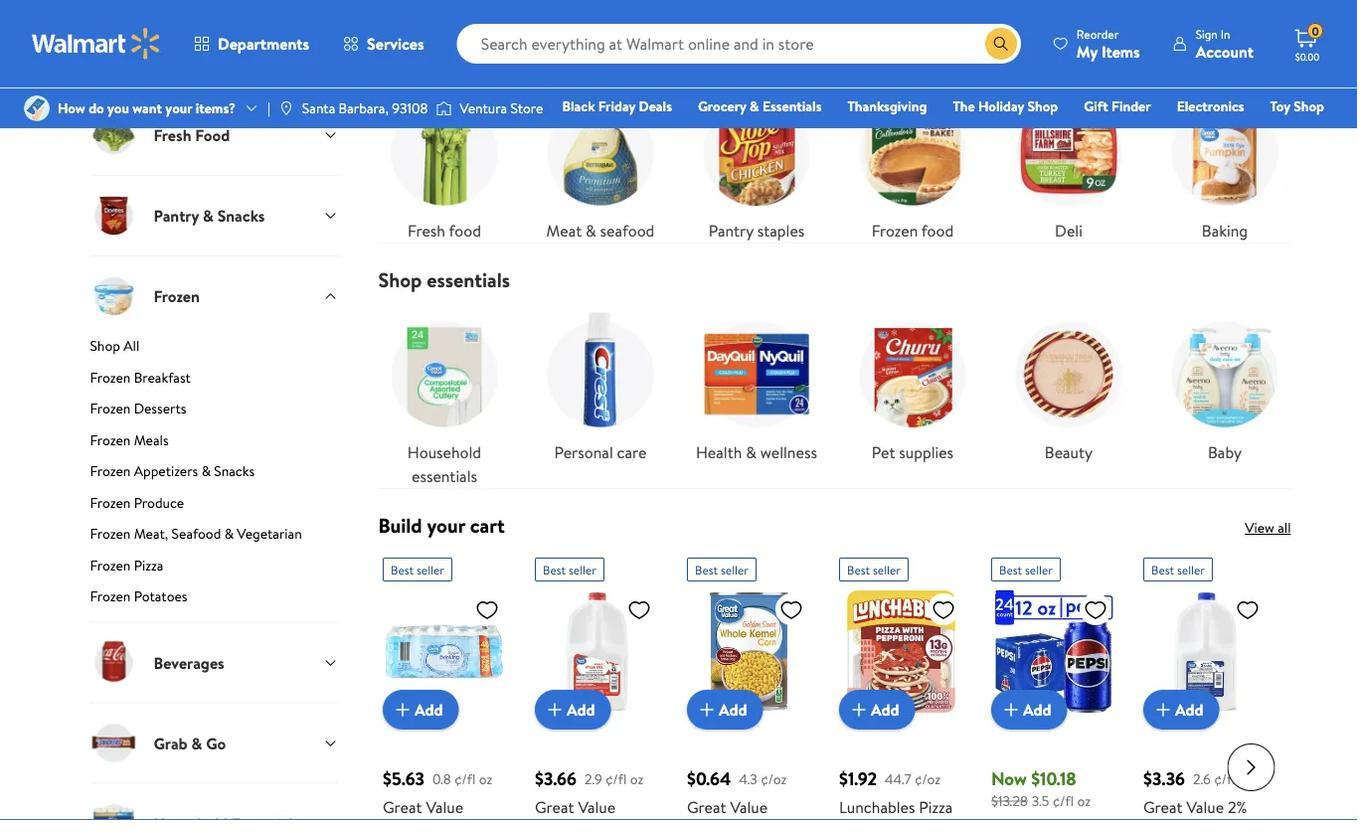 Task type: locate. For each thing, give the bounding box(es) containing it.
2 best seller from the left
[[542, 561, 596, 578]]

pantry
[[154, 205, 199, 227], [709, 220, 754, 242]]

& right meat
[[586, 220, 596, 242]]

product group containing $1.92
[[839, 550, 963, 820]]

pet
[[872, 441, 895, 463]]

0 vertical spatial essentials
[[427, 266, 510, 294]]

add button up now
[[991, 690, 1067, 730]]

oz for $3.66
[[630, 769, 643, 789]]

shop essentials
[[378, 266, 510, 294]]

Search search field
[[457, 24, 1021, 64]]

1 horizontal spatial food
[[922, 220, 954, 242]]

¢/oz right the 44.7
[[914, 769, 940, 789]]

oz inside $5.63 0.8 ¢/fl oz great value purified drinkin
[[479, 769, 492, 789]]

¢/fl
[[454, 769, 475, 789], [605, 769, 626, 789], [1214, 769, 1235, 789], [1052, 792, 1074, 811]]

pantry for pantry staples
[[709, 220, 754, 242]]

health
[[696, 441, 742, 463]]

3 add to cart image from the left
[[847, 698, 871, 722]]

oz right the 2.9
[[630, 769, 643, 789]]

oz for $5.63
[[479, 769, 492, 789]]

friday
[[598, 96, 636, 116]]

add to cart image up $3.36
[[1151, 698, 1175, 722]]

 image
[[24, 95, 50, 121], [436, 98, 452, 118], [278, 100, 294, 116]]

food for fresh food
[[449, 220, 481, 242]]

baby
[[1208, 441, 1242, 463]]

great down $3.66
[[534, 796, 574, 818]]

2 ¢/oz from the left
[[914, 769, 940, 789]]

items?
[[196, 98, 236, 118]]

 image left how
[[24, 95, 50, 121]]

black
[[562, 96, 595, 116]]

 image right | at the top left of page
[[278, 100, 294, 116]]

& left go
[[191, 732, 202, 754]]

pantry down fresh food
[[154, 205, 199, 227]]

¢/fl right the 2.9
[[605, 769, 626, 789]]

beverages
[[154, 652, 224, 673]]

add button up $1.92
[[839, 690, 915, 730]]

4 add button from the left
[[839, 690, 915, 730]]

frozen desserts link
[[90, 399, 339, 426]]

view all
[[1245, 518, 1291, 537]]

household essentials link
[[378, 308, 511, 488]]

0 horizontal spatial  image
[[24, 95, 50, 121]]

best up the great value whole vitamin d milk, gallon, 128 fl oz image
[[542, 561, 565, 578]]

4 great from the left
[[1143, 796, 1182, 818]]

6 best from the left
[[1151, 561, 1174, 578]]

add up the 44.7
[[871, 699, 899, 721]]

& down the frozen meals link
[[201, 461, 211, 481]]

 image for ventura
[[436, 98, 452, 118]]

¢/fl right the 3.5 in the right of the page
[[1052, 792, 1074, 811]]

best down build
[[390, 561, 413, 578]]

essentials
[[427, 266, 510, 294], [412, 465, 477, 487]]

frozen food link
[[847, 87, 979, 243]]

& right grocery
[[750, 96, 759, 116]]

best up great value golden sweet whole kernel corn, canned corn, 15 oz can image
[[695, 561, 718, 578]]

1 great from the left
[[382, 796, 422, 818]]

great inside $5.63 0.8 ¢/fl oz great value purified drinkin
[[382, 796, 422, 818]]

shop up 93108
[[378, 44, 422, 72]]

shop left the all
[[90, 336, 120, 355]]

¢/fl for $3.66
[[605, 769, 626, 789]]

3 product group from the left
[[687, 550, 811, 820]]

0 horizontal spatial food
[[449, 220, 481, 242]]

sign in to add to favorites list, lunchables pizza with pepperoni kids lunch snack, 4.3 oz tray image
[[931, 598, 955, 622]]

0 vertical spatial your
[[165, 98, 192, 118]]

fresh down want
[[154, 124, 191, 146]]

best seller up "lunchables pizza with pepperoni kids lunch snack, 4.3 oz tray" image
[[847, 561, 900, 578]]

frozen for frozen breakfast
[[90, 367, 131, 387]]

product group containing $3.66
[[534, 550, 659, 820]]

how do you want your items?
[[58, 98, 236, 118]]

seller up "lunchables pizza with pepperoni kids lunch snack, 4.3 oz tray" image
[[873, 561, 900, 578]]

pantry inside "link"
[[709, 220, 754, 242]]

electronics
[[1177, 96, 1245, 116]]

food
[[195, 124, 230, 146]]

desserts
[[134, 399, 186, 418]]

cart
[[470, 512, 505, 539]]

1 vertical spatial snacks
[[214, 461, 255, 481]]

value inside $0.64 4.3 ¢/oz great value golden swee
[[730, 796, 767, 818]]

1 best seller from the left
[[390, 561, 444, 578]]

& for snacks
[[203, 205, 214, 227]]

¢/oz inside $1.92 44.7 ¢/oz lunchables pizza with pepperon
[[914, 769, 940, 789]]

add up 2.6
[[1175, 699, 1203, 721]]

great for $5.63
[[382, 796, 422, 818]]

add to cart image up $5.63 at the left bottom
[[390, 698, 414, 722]]

shop up the fashion
[[1028, 96, 1058, 116]]

add button up $3.36
[[1143, 690, 1219, 730]]

4 add from the left
[[871, 699, 899, 721]]

$3.66 2.9 ¢/fl oz great value whole vitamin 
[[534, 767, 651, 820]]

pantry inside dropdown button
[[154, 205, 199, 227]]

0 vertical spatial fresh
[[154, 124, 191, 146]]

grocery
[[698, 96, 747, 116]]

shop right toy
[[1294, 96, 1325, 116]]

items
[[1102, 40, 1140, 62]]

groceries
[[427, 44, 507, 72]]

2 horizontal spatial  image
[[436, 98, 452, 118]]

oz up 2%
[[1239, 769, 1252, 789]]

add to cart image for $1.92
[[847, 698, 871, 722]]

go
[[206, 732, 226, 754]]

2 seller from the left
[[568, 561, 596, 578]]

6 best seller from the left
[[1151, 561, 1205, 578]]

1 vertical spatial pizza
[[919, 796, 952, 818]]

add to cart image for $3.66
[[542, 698, 566, 722]]

shop for shop groceries
[[378, 44, 422, 72]]

 image for santa
[[278, 100, 294, 116]]

best up "great value 2% reduced fat milk, 128 fl oz" image
[[1151, 561, 1174, 578]]

sign in to add to favorites list, great value golden sweet whole kernel corn, canned corn, 15 oz can image
[[779, 598, 803, 622]]

5 product group from the left
[[991, 550, 1115, 820]]

0 horizontal spatial fresh
[[154, 124, 191, 146]]

list for shop essentials
[[366, 292, 1303, 488]]

seller up the pepsi soda pop, 12 fl oz cans, 24 pack image
[[1025, 561, 1052, 578]]

baking link
[[1159, 87, 1291, 243]]

1 ¢/oz from the left
[[760, 769, 786, 789]]

0.8
[[432, 769, 451, 789]]

search icon image
[[993, 36, 1009, 52]]

1 product group from the left
[[382, 550, 507, 820]]

2.9
[[584, 769, 602, 789]]

product group containing $3.36
[[1143, 550, 1267, 820]]

best seller up the pepsi soda pop, 12 fl oz cans, 24 pack image
[[999, 561, 1052, 578]]

your
[[165, 98, 192, 118], [427, 512, 465, 539]]

1 horizontal spatial fresh
[[408, 220, 445, 242]]

frozen breakfast
[[90, 367, 191, 387]]

frozen produce
[[90, 493, 184, 512]]

build
[[378, 512, 422, 539]]

great inside $3.66 2.9 ¢/fl oz great value whole vitamin
[[534, 796, 574, 818]]

frozen meals
[[90, 430, 169, 449]]

fresh inside "link"
[[408, 220, 445, 242]]

oz inside now $10.18 $13.28 3.5 ¢/fl oz
[[1077, 792, 1090, 811]]

$5.63 0.8 ¢/fl oz great value purified drinkin
[[382, 767, 505, 820]]

2 great from the left
[[534, 796, 574, 818]]

0 vertical spatial snacks
[[217, 205, 265, 227]]

value down 2.6
[[1186, 796, 1224, 818]]

gift finder link
[[1075, 95, 1160, 117]]

$0.64 4.3 ¢/oz great value golden swee
[[687, 767, 793, 820]]

best seller
[[390, 561, 444, 578], [542, 561, 596, 578], [695, 561, 748, 578], [847, 561, 900, 578], [999, 561, 1052, 578], [1151, 561, 1205, 578]]

frozen for frozen food
[[872, 220, 918, 242]]

1 seller from the left
[[416, 561, 444, 578]]

¢/fl right 0.8
[[454, 769, 475, 789]]

great down $3.36
[[1143, 796, 1182, 818]]

4 best from the left
[[847, 561, 870, 578]]

frozen pizza
[[90, 555, 163, 575]]

shop down fresh food on the top left of the page
[[378, 266, 422, 294]]

value down 4.3
[[730, 796, 767, 818]]

best seller up great value golden sweet whole kernel corn, canned corn, 15 oz can image
[[695, 561, 748, 578]]

best seller for $1.92
[[847, 561, 900, 578]]

1 value from the left
[[425, 796, 463, 818]]

2 add from the left
[[566, 699, 595, 721]]

0 vertical spatial pizza
[[134, 555, 163, 575]]

pantry for pantry & snacks
[[154, 205, 199, 227]]

best up "lunchables pizza with pepperoni kids lunch snack, 4.3 oz tray" image
[[847, 561, 870, 578]]

1 add button from the left
[[382, 690, 458, 730]]

1 add from the left
[[414, 699, 443, 721]]

product group containing $0.64
[[687, 550, 811, 820]]

5 add from the left
[[1023, 699, 1051, 721]]

& up "frozen" dropdown button
[[203, 205, 214, 227]]

1 horizontal spatial pantry
[[709, 220, 754, 242]]

your up fresh food
[[165, 98, 192, 118]]

best seller down build
[[390, 561, 444, 578]]

 image right 93108
[[436, 98, 452, 118]]

seller for $5.63
[[416, 561, 444, 578]]

do
[[89, 98, 104, 118]]

deli link
[[1003, 87, 1135, 243]]

frozen for frozen pizza
[[90, 555, 131, 575]]

2 value from the left
[[578, 796, 615, 818]]

personal care link
[[534, 308, 667, 464]]

pizza
[[134, 555, 163, 575], [919, 796, 952, 818]]

seafood
[[172, 524, 221, 543]]

essentials down fresh food on the top left of the page
[[427, 266, 510, 294]]

5 seller from the left
[[1025, 561, 1052, 578]]

1 add to cart image from the left
[[390, 698, 414, 722]]

value for $5.63
[[425, 796, 463, 818]]

add button up $5.63 at the left bottom
[[382, 690, 458, 730]]

seller up great value golden sweet whole kernel corn, canned corn, 15 oz can image
[[720, 561, 748, 578]]

2 add to cart image from the left
[[999, 698, 1023, 722]]

essentials inside household essentials
[[412, 465, 477, 487]]

add up $10.18
[[1023, 699, 1051, 721]]

value inside $5.63 0.8 ¢/fl oz great value purified drinkin
[[425, 796, 463, 818]]

3 add from the left
[[718, 699, 747, 721]]

add up 4.3
[[718, 699, 747, 721]]

seller for $1.92
[[873, 561, 900, 578]]

your left cart
[[427, 512, 465, 539]]

seller up the great value whole vitamin d milk, gallon, 128 fl oz image
[[568, 561, 596, 578]]

3 best seller from the left
[[695, 561, 748, 578]]

add to cart image up now
[[999, 698, 1023, 722]]

frozen potatoes link
[[90, 587, 339, 622]]

fresh
[[154, 124, 191, 146], [408, 220, 445, 242]]

frozen food
[[872, 220, 954, 242]]

registry link
[[1087, 123, 1155, 145]]

3 add button from the left
[[687, 690, 763, 730]]

2 best from the left
[[542, 561, 565, 578]]

3 value from the left
[[730, 796, 767, 818]]

0 horizontal spatial pizza
[[134, 555, 163, 575]]

oz inside "$3.36 2.6 ¢/fl oz great value 2% reduced fat milk"
[[1239, 769, 1252, 789]]

food for frozen food
[[922, 220, 954, 242]]

2 list from the top
[[366, 292, 1303, 488]]

¢/oz right 4.3
[[760, 769, 786, 789]]

lunchables
[[839, 796, 915, 818]]

4 seller from the left
[[873, 561, 900, 578]]

¢/oz for $0.64
[[760, 769, 786, 789]]

value for $3.66
[[578, 796, 615, 818]]

add to cart image up $3.66
[[542, 698, 566, 722]]

3 great from the left
[[687, 796, 726, 818]]

1 add to cart image from the left
[[542, 698, 566, 722]]

great inside "$3.36 2.6 ¢/fl oz great value 2% reduced fat milk"
[[1143, 796, 1182, 818]]

seller up "great value 2% reduced fat milk, 128 fl oz" image
[[1177, 561, 1205, 578]]

4 value from the left
[[1186, 796, 1224, 818]]

1 vertical spatial essentials
[[412, 465, 477, 487]]

add button for $1.92
[[839, 690, 915, 730]]

all
[[124, 336, 140, 355]]

frozen for frozen produce
[[90, 493, 131, 512]]

add up the 2.9
[[566, 699, 595, 721]]

oz inside $3.66 2.9 ¢/fl oz great value whole vitamin
[[630, 769, 643, 789]]

& right health
[[746, 441, 757, 463]]

list
[[366, 71, 1303, 243], [366, 292, 1303, 488]]

list containing fresh food
[[366, 71, 1303, 243]]

great down $0.64
[[687, 796, 726, 818]]

¢/fl inside $5.63 0.8 ¢/fl oz great value purified drinkin
[[454, 769, 475, 789]]

value for $3.36
[[1186, 796, 1224, 818]]

fresh up shop essentials
[[408, 220, 445, 242]]

2 product group from the left
[[534, 550, 659, 820]]

best seller for $5.63
[[390, 561, 444, 578]]

1 horizontal spatial pizza
[[919, 796, 952, 818]]

best for $5.63
[[390, 561, 413, 578]]

2 add to cart image from the left
[[695, 698, 718, 722]]

¢/fl inside $3.66 2.9 ¢/fl oz great value whole vitamin
[[605, 769, 626, 789]]

thanksgiving
[[848, 96, 927, 116]]

now $10.18 $13.28 3.5 ¢/fl oz
[[991, 767, 1090, 811]]

essentials down household
[[412, 465, 477, 487]]

add button up $3.66
[[534, 690, 611, 730]]

add to cart image
[[390, 698, 414, 722], [999, 698, 1023, 722]]

1 horizontal spatial add to cart image
[[999, 698, 1023, 722]]

5 best from the left
[[999, 561, 1022, 578]]

pizza right lunchables
[[919, 796, 952, 818]]

sign
[[1196, 25, 1218, 42]]

add to cart image up $1.92
[[847, 698, 871, 722]]

&
[[750, 96, 759, 116], [203, 205, 214, 227], [586, 220, 596, 242], [746, 441, 757, 463], [201, 461, 211, 481], [224, 524, 234, 543], [191, 732, 202, 754]]

sign in account
[[1196, 25, 1254, 62]]

best seller up the great value whole vitamin d milk, gallon, 128 fl oz image
[[542, 561, 596, 578]]

$3.66
[[534, 767, 576, 792]]

add to cart image up $0.64
[[695, 698, 718, 722]]

breakfast
[[134, 367, 191, 387]]

0 horizontal spatial ¢/oz
[[760, 769, 786, 789]]

0 vertical spatial list
[[366, 71, 1303, 243]]

¢/oz inside $0.64 4.3 ¢/oz great value golden swee
[[760, 769, 786, 789]]

snacks down the frozen meals link
[[214, 461, 255, 481]]

the
[[953, 96, 975, 116]]

best seller for $0.64
[[695, 561, 748, 578]]

4 add to cart image from the left
[[1151, 698, 1175, 722]]

add button up $0.64
[[687, 690, 763, 730]]

vegetarian
[[237, 524, 302, 543]]

great value purified drinking water, 16.9 fl oz bottles, 40 count image
[[382, 590, 507, 714]]

deli
[[1055, 220, 1083, 242]]

great value whole vitamin d milk, gallon, 128 fl oz image
[[534, 590, 659, 714]]

pepsi soda pop, 12 fl oz cans, 24 pack image
[[991, 590, 1115, 714]]

value inside "$3.36 2.6 ¢/fl oz great value 2% reduced fat milk"
[[1186, 796, 1224, 818]]

product group
[[382, 550, 507, 820], [534, 550, 659, 820], [687, 550, 811, 820], [839, 550, 963, 820], [991, 550, 1115, 820], [1143, 550, 1267, 820]]

Walmart Site-Wide search field
[[457, 24, 1021, 64]]

seller down build your cart
[[416, 561, 444, 578]]

4 product group from the left
[[839, 550, 963, 820]]

add button for $0.64
[[687, 690, 763, 730]]

6 product group from the left
[[1143, 550, 1267, 820]]

frozen for frozen meat, seafood & vegetarian
[[90, 524, 131, 543]]

sign in to add to favorites list, great value whole vitamin d milk, gallon, 128 fl oz image
[[627, 598, 651, 622]]

great for $3.36
[[1143, 796, 1182, 818]]

seller for $3.66
[[568, 561, 596, 578]]

gift
[[1084, 96, 1108, 116]]

essentials for household essentials
[[412, 465, 477, 487]]

pizza down the meat,
[[134, 555, 163, 575]]

list for shop groceries
[[366, 71, 1303, 243]]

frozen inside dropdown button
[[154, 285, 200, 307]]

1 list from the top
[[366, 71, 1303, 243]]

shop all
[[90, 336, 140, 355]]

3 best from the left
[[695, 561, 718, 578]]

add up 0.8
[[414, 699, 443, 721]]

food inside "link"
[[449, 220, 481, 242]]

pantry staples
[[709, 220, 805, 242]]

& inside "link"
[[750, 96, 759, 116]]

view all link
[[1245, 518, 1291, 537]]

0 horizontal spatial add to cart image
[[390, 698, 414, 722]]

oz right 0.8
[[479, 769, 492, 789]]

1 vertical spatial list
[[366, 292, 1303, 488]]

$1.92 44.7 ¢/oz lunchables pizza with pepperon
[[839, 767, 960, 820]]

1 food from the left
[[449, 220, 481, 242]]

1 horizontal spatial  image
[[278, 100, 294, 116]]

fat
[[1207, 818, 1229, 820]]

2 add button from the left
[[534, 690, 611, 730]]

1 horizontal spatial ¢/oz
[[914, 769, 940, 789]]

4 best seller from the left
[[847, 561, 900, 578]]

value down 0.8
[[425, 796, 463, 818]]

staples
[[757, 220, 805, 242]]

black friday deals link
[[553, 95, 681, 117]]

best seller up "great value 2% reduced fat milk, 128 fl oz" image
[[1151, 561, 1205, 578]]

value inside $3.66 2.9 ¢/fl oz great value whole vitamin
[[578, 796, 615, 818]]

santa barbara, 93108
[[302, 98, 428, 118]]

1 vertical spatial your
[[427, 512, 465, 539]]

add to cart image
[[542, 698, 566, 722], [695, 698, 718, 722], [847, 698, 871, 722], [1151, 698, 1175, 722]]

frozen potatoes
[[90, 587, 187, 606]]

fashion
[[1024, 124, 1070, 144]]

|
[[267, 98, 270, 118]]

3 seller from the left
[[720, 561, 748, 578]]

0 horizontal spatial pantry
[[154, 205, 199, 227]]

1 best from the left
[[390, 561, 413, 578]]

¢/fl inside "$3.36 2.6 ¢/fl oz great value 2% reduced fat milk"
[[1214, 769, 1235, 789]]

value down the 2.9
[[578, 796, 615, 818]]

pantry left staples
[[709, 220, 754, 242]]

great down $5.63 at the left bottom
[[382, 796, 422, 818]]

snacks up "frozen" dropdown button
[[217, 205, 265, 227]]

list containing household essentials
[[366, 292, 1303, 488]]

great
[[382, 796, 422, 818], [534, 796, 574, 818], [687, 796, 726, 818], [1143, 796, 1182, 818]]

1 vertical spatial fresh
[[408, 220, 445, 242]]

oz right $10.18
[[1077, 792, 1090, 811]]

with
[[839, 818, 868, 820]]

best up the pepsi soda pop, 12 fl oz cans, 24 pack image
[[999, 561, 1022, 578]]

1 horizontal spatial your
[[427, 512, 465, 539]]

add for $3.66
[[566, 699, 595, 721]]

2 food from the left
[[922, 220, 954, 242]]

care
[[617, 441, 647, 463]]

build your cart
[[378, 512, 505, 539]]

fresh inside dropdown button
[[154, 124, 191, 146]]

¢/fl right 2.6
[[1214, 769, 1235, 789]]

0
[[1312, 23, 1319, 39]]

frozen meat, seafood & vegetarian link
[[90, 524, 339, 551]]

6 add button from the left
[[1143, 690, 1219, 730]]



Task type: vqa. For each thing, say whether or not it's contained in the screenshot.


Task type: describe. For each thing, give the bounding box(es) containing it.
pantry & snacks
[[154, 205, 265, 227]]

electronics link
[[1168, 95, 1253, 117]]

add for $1.92
[[871, 699, 899, 721]]

all
[[1278, 518, 1291, 537]]

fresh for fresh food
[[154, 124, 191, 146]]

essentials
[[763, 96, 822, 116]]

& for seafood
[[586, 220, 596, 242]]

frozen produce link
[[90, 493, 339, 520]]

best for $0.64
[[695, 561, 718, 578]]

purified
[[382, 818, 437, 820]]

health & wellness link
[[691, 308, 823, 464]]

toy shop link
[[1261, 95, 1333, 117]]

add to cart image for $0.64
[[695, 698, 718, 722]]

 image for how
[[24, 95, 50, 121]]

household
[[408, 441, 481, 463]]

want
[[133, 98, 162, 118]]

¢/fl for $3.36
[[1214, 769, 1235, 789]]

44.7
[[885, 769, 911, 789]]

93108
[[392, 98, 428, 118]]

categories
[[90, 44, 184, 72]]

wellness
[[760, 441, 817, 463]]

next slide for product carousel list image
[[1228, 744, 1275, 792]]

¢/oz for $1.92
[[914, 769, 940, 789]]

& down frozen produce link
[[224, 524, 234, 543]]

shop inside 'toy shop home'
[[1294, 96, 1325, 116]]

2.6
[[1193, 769, 1211, 789]]

5 add button from the left
[[991, 690, 1067, 730]]

seafood
[[600, 220, 655, 242]]

great value golden sweet whole kernel corn, canned corn, 15 oz can image
[[687, 590, 811, 714]]

golden
[[687, 818, 737, 820]]

fresh food
[[154, 124, 230, 146]]

finder
[[1112, 96, 1151, 116]]

store
[[511, 98, 543, 118]]

frozen for frozen
[[154, 285, 200, 307]]

¢/fl inside now $10.18 $13.28 3.5 ¢/fl oz
[[1052, 792, 1074, 811]]

sign in to add to favorites list, great value 2% reduced fat milk, 128 fl oz image
[[1236, 598, 1259, 622]]

frozen appetizers & snacks
[[90, 461, 255, 481]]

gift finder
[[1084, 96, 1151, 116]]

oz for $3.36
[[1239, 769, 1252, 789]]

great inside $0.64 4.3 ¢/oz great value golden swee
[[687, 796, 726, 818]]

in
[[1221, 25, 1230, 42]]

beauty link
[[1003, 308, 1135, 464]]

shop for shop all
[[90, 336, 120, 355]]

shop inside 'link'
[[1028, 96, 1058, 116]]

& for essentials
[[750, 96, 759, 116]]

baby link
[[1159, 308, 1291, 464]]

frozen for frozen meals
[[90, 430, 131, 449]]

how
[[58, 98, 85, 118]]

frozen for frozen desserts
[[90, 399, 131, 418]]

6 seller from the left
[[1177, 561, 1205, 578]]

add button for $3.66
[[534, 690, 611, 730]]

& for go
[[191, 732, 202, 754]]

personal care
[[554, 441, 647, 463]]

one debit
[[1172, 124, 1239, 144]]

frozen button
[[90, 256, 339, 336]]

best for $3.66
[[542, 561, 565, 578]]

baking
[[1202, 220, 1248, 242]]

6 add from the left
[[1175, 699, 1203, 721]]

thanksgiving link
[[839, 95, 936, 117]]

essentials for shop essentials
[[427, 266, 510, 294]]

best for $1.92
[[847, 561, 870, 578]]

¢/fl for $5.63
[[454, 769, 475, 789]]

$13.28
[[991, 792, 1027, 811]]

$5.63
[[382, 767, 424, 792]]

pizza inside $1.92 44.7 ¢/oz lunchables pizza with pepperon
[[919, 796, 952, 818]]

personal
[[554, 441, 613, 463]]

$0.00
[[1295, 50, 1320, 63]]

add for $0.64
[[718, 699, 747, 721]]

add button for $5.63
[[382, 690, 458, 730]]

ventura
[[460, 98, 507, 118]]

fashion link
[[1015, 123, 1079, 145]]

reorder
[[1077, 25, 1119, 42]]

one debit link
[[1163, 123, 1248, 145]]

lunchables pizza with pepperoni kids lunch snack, 4.3 oz tray image
[[839, 590, 963, 714]]

reorder my items
[[1077, 25, 1140, 62]]

fresh food link
[[378, 87, 511, 243]]

fresh food
[[408, 220, 481, 242]]

frozen pizza link
[[90, 555, 339, 583]]

pantry staples link
[[691, 87, 823, 243]]

product group containing now $10.18
[[991, 550, 1115, 820]]

add to cart image for now $10.18
[[999, 698, 1023, 722]]

snacks inside dropdown button
[[217, 205, 265, 227]]

best seller for $3.66
[[542, 561, 596, 578]]

walmart image
[[32, 28, 161, 60]]

vitamin
[[582, 818, 635, 820]]

great value 2% reduced fat milk, 128 fl oz image
[[1143, 590, 1267, 714]]

frozen for frozen appetizers & snacks
[[90, 461, 131, 481]]

the holiday shop link
[[944, 95, 1067, 117]]

home
[[961, 124, 998, 144]]

4.3
[[739, 769, 757, 789]]

great for $3.66
[[534, 796, 574, 818]]

reduced
[[1143, 818, 1203, 820]]

one
[[1172, 124, 1202, 144]]

3.5
[[1031, 792, 1049, 811]]

5 best seller from the left
[[999, 561, 1052, 578]]

0 horizontal spatial your
[[165, 98, 192, 118]]

black friday deals
[[562, 96, 672, 116]]

walmart+ link
[[1256, 123, 1333, 145]]

account
[[1196, 40, 1254, 62]]

sign in to add to favorites list, great value purified drinking water, 16.9 fl oz bottles, 40 count image
[[475, 598, 499, 622]]

sign in to add to favorites list, pepsi soda pop, 12 fl oz cans, 24 pack image
[[1083, 598, 1107, 622]]

pet supplies
[[872, 441, 954, 463]]

frozen for frozen potatoes
[[90, 587, 131, 606]]

2%
[[1228, 796, 1247, 818]]

$0.64
[[687, 767, 731, 792]]

pet supplies link
[[847, 308, 979, 464]]

add to cart image for $5.63
[[390, 698, 414, 722]]

frozen desserts
[[90, 399, 186, 418]]

pantry & snacks button
[[90, 175, 339, 256]]

departments button
[[177, 20, 326, 68]]

product group containing $5.63
[[382, 550, 507, 820]]

fresh for fresh food
[[408, 220, 445, 242]]

meat & seafood
[[547, 220, 655, 242]]

services button
[[326, 20, 441, 68]]

add for $5.63
[[414, 699, 443, 721]]

supplies
[[899, 441, 954, 463]]

potatoes
[[134, 587, 187, 606]]

seller for $0.64
[[720, 561, 748, 578]]

shop all link
[[90, 336, 339, 363]]

shop for shop essentials
[[378, 266, 422, 294]]

grab & go
[[154, 732, 226, 754]]

& for wellness
[[746, 441, 757, 463]]



